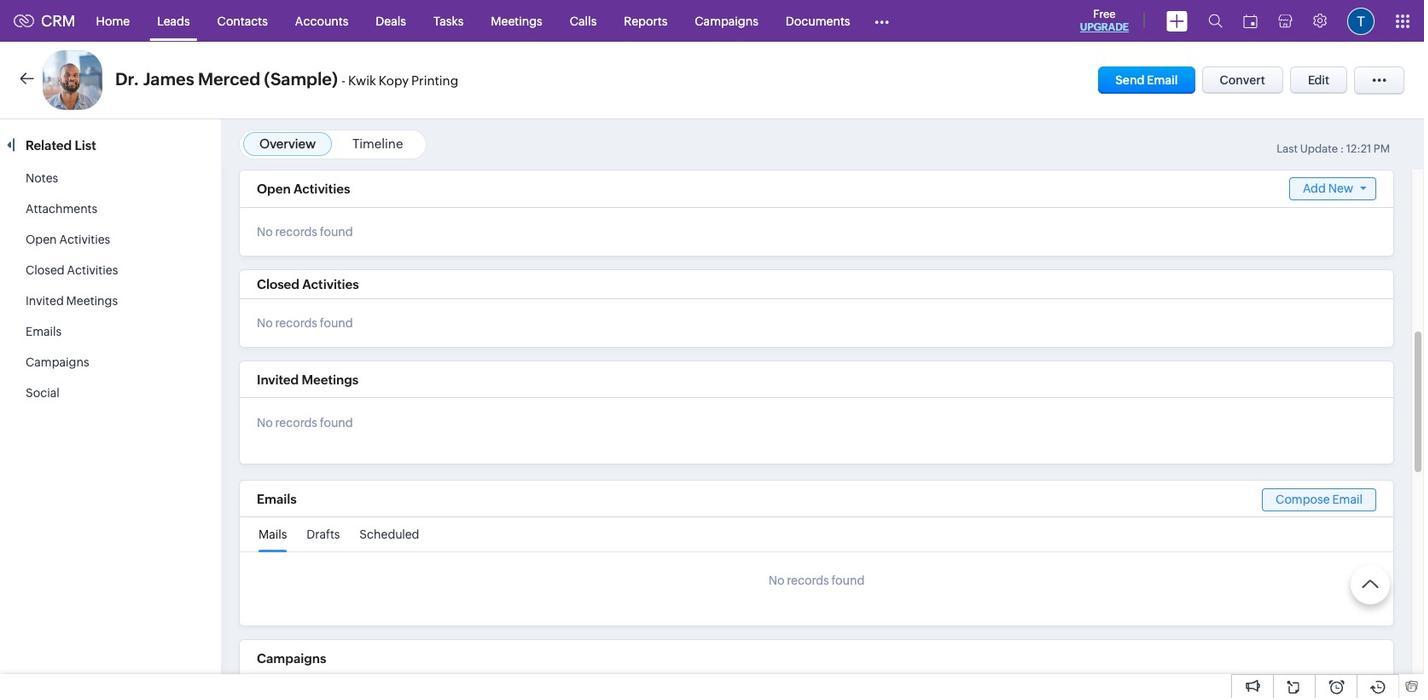 Task type: vqa. For each thing, say whether or not it's contained in the screenshot.
bottommost Meetings
yes



Task type: describe. For each thing, give the bounding box(es) containing it.
2 horizontal spatial campaigns
[[695, 14, 758, 28]]

social
[[26, 387, 60, 400]]

attachments
[[26, 202, 97, 216]]

12:21
[[1346, 143, 1371, 155]]

notes link
[[26, 172, 58, 185]]

calls link
[[556, 0, 610, 41]]

calls
[[570, 14, 597, 28]]

kwik
[[348, 73, 376, 88]]

add new
[[1303, 182, 1353, 195]]

printing
[[411, 73, 458, 88]]

1 horizontal spatial closed activities
[[257, 277, 359, 292]]

timeline link
[[352, 137, 403, 151]]

profile image
[[1347, 7, 1375, 35]]

send email
[[1115, 73, 1178, 87]]

1 horizontal spatial open
[[257, 182, 291, 196]]

search element
[[1198, 0, 1233, 42]]

accounts
[[295, 14, 348, 28]]

attachments link
[[26, 202, 97, 216]]

Other Modules field
[[864, 7, 901, 35]]

0 horizontal spatial invited meetings
[[26, 294, 118, 308]]

tasks link
[[420, 0, 477, 41]]

open activities link
[[26, 233, 110, 247]]

notes
[[26, 172, 58, 185]]

reports
[[624, 14, 668, 28]]

leads link
[[143, 0, 204, 41]]

send email button
[[1098, 67, 1195, 94]]

scheduled
[[360, 528, 419, 542]]

:
[[1340, 143, 1344, 155]]

free
[[1093, 8, 1116, 20]]

0 horizontal spatial closed activities
[[26, 264, 118, 277]]

overview
[[259, 137, 316, 151]]

1 vertical spatial emails
[[257, 492, 297, 507]]

home link
[[82, 0, 143, 41]]

contacts
[[217, 14, 268, 28]]

-
[[342, 73, 346, 88]]

upgrade
[[1080, 21, 1129, 33]]

update
[[1300, 143, 1338, 155]]

1 horizontal spatial invited
[[257, 373, 299, 387]]

timeline
[[352, 137, 403, 151]]

documents link
[[772, 0, 864, 41]]

0 vertical spatial campaigns link
[[681, 0, 772, 41]]

last
[[1277, 143, 1298, 155]]

kopy
[[379, 73, 409, 88]]

emails link
[[26, 325, 62, 339]]

new
[[1328, 182, 1353, 195]]

0 vertical spatial open activities
[[257, 182, 350, 196]]

related list
[[26, 138, 99, 153]]

list
[[75, 138, 96, 153]]

social link
[[26, 387, 60, 400]]

james
[[143, 69, 194, 89]]

crm
[[41, 12, 76, 30]]

closed activities link
[[26, 264, 118, 277]]

2 vertical spatial campaigns
[[257, 652, 326, 666]]



Task type: locate. For each thing, give the bounding box(es) containing it.
invited meetings
[[26, 294, 118, 308], [257, 373, 359, 387]]

1 vertical spatial meetings
[[66, 294, 118, 308]]

emails up mails
[[257, 492, 297, 507]]

1 vertical spatial campaigns
[[26, 356, 89, 369]]

0 horizontal spatial campaigns link
[[26, 356, 89, 369]]

calendar image
[[1243, 14, 1258, 28]]

0 vertical spatial meetings
[[491, 14, 542, 28]]

1 vertical spatial open
[[26, 233, 57, 247]]

found
[[320, 225, 353, 239], [320, 317, 353, 330], [320, 417, 353, 430], [832, 574, 865, 588]]

email right send
[[1147, 73, 1178, 87]]

open activities
[[257, 182, 350, 196], [26, 233, 110, 247]]

activities
[[294, 182, 350, 196], [59, 233, 110, 247], [67, 264, 118, 277], [302, 277, 359, 292]]

add
[[1303, 182, 1326, 195]]

free upgrade
[[1080, 8, 1129, 33]]

0 horizontal spatial open activities
[[26, 233, 110, 247]]

crm link
[[14, 12, 76, 30]]

0 horizontal spatial email
[[1147, 73, 1178, 87]]

related
[[26, 138, 72, 153]]

open down attachments link
[[26, 233, 57, 247]]

deals link
[[362, 0, 420, 41]]

1 horizontal spatial campaigns
[[257, 652, 326, 666]]

2 vertical spatial meetings
[[302, 373, 359, 387]]

open activities down overview
[[257, 182, 350, 196]]

documents
[[786, 14, 850, 28]]

records
[[275, 225, 317, 239], [275, 317, 317, 330], [275, 417, 317, 430], [787, 574, 829, 588]]

convert
[[1220, 73, 1265, 87]]

deals
[[376, 14, 406, 28]]

no
[[257, 225, 273, 239], [257, 317, 273, 330], [257, 417, 273, 430], [769, 574, 785, 588]]

1 horizontal spatial emails
[[257, 492, 297, 507]]

last update : 12:21 pm
[[1277, 143, 1390, 155]]

invited
[[26, 294, 64, 308], [257, 373, 299, 387]]

edit button
[[1290, 67, 1347, 94]]

invited meetings link
[[26, 294, 118, 308]]

dr.
[[115, 69, 139, 89]]

leads
[[157, 14, 190, 28]]

0 vertical spatial campaigns
[[695, 14, 758, 28]]

emails
[[26, 325, 62, 339], [257, 492, 297, 507]]

closed activities
[[26, 264, 118, 277], [257, 277, 359, 292]]

email
[[1147, 73, 1178, 87], [1332, 493, 1363, 507]]

overview link
[[259, 137, 316, 151]]

emails down invited meetings link
[[26, 325, 62, 339]]

convert button
[[1202, 67, 1283, 94]]

mails
[[259, 528, 287, 542]]

1 horizontal spatial open activities
[[257, 182, 350, 196]]

reports link
[[610, 0, 681, 41]]

0 horizontal spatial closed
[[26, 264, 65, 277]]

email inside button
[[1147, 73, 1178, 87]]

1 vertical spatial campaigns link
[[26, 356, 89, 369]]

0 horizontal spatial emails
[[26, 325, 62, 339]]

email for compose email
[[1332, 493, 1363, 507]]

1 horizontal spatial email
[[1332, 493, 1363, 507]]

1 vertical spatial email
[[1332, 493, 1363, 507]]

meetings
[[491, 14, 542, 28], [66, 294, 118, 308], [302, 373, 359, 387]]

0 horizontal spatial meetings
[[66, 294, 118, 308]]

compose
[[1276, 493, 1330, 507]]

search image
[[1208, 14, 1223, 28]]

0 horizontal spatial invited
[[26, 294, 64, 308]]

email right compose
[[1332, 493, 1363, 507]]

campaigns link right reports
[[681, 0, 772, 41]]

0 horizontal spatial campaigns
[[26, 356, 89, 369]]

profile element
[[1337, 0, 1385, 41]]

1 horizontal spatial closed
[[257, 277, 299, 292]]

1 vertical spatial open activities
[[26, 233, 110, 247]]

meetings link
[[477, 0, 556, 41]]

open activities up closed activities link
[[26, 233, 110, 247]]

campaigns
[[695, 14, 758, 28], [26, 356, 89, 369], [257, 652, 326, 666]]

1 horizontal spatial campaigns link
[[681, 0, 772, 41]]

closed
[[26, 264, 65, 277], [257, 277, 299, 292]]

create menu image
[[1166, 11, 1188, 31]]

dr. james merced (sample) - kwik kopy printing
[[115, 69, 458, 89]]

(sample)
[[264, 69, 338, 89]]

merced
[[198, 69, 260, 89]]

1 vertical spatial invited
[[257, 373, 299, 387]]

accounts link
[[281, 0, 362, 41]]

0 vertical spatial invited
[[26, 294, 64, 308]]

create menu element
[[1156, 0, 1198, 41]]

open
[[257, 182, 291, 196], [26, 233, 57, 247]]

pm
[[1374, 143, 1390, 155]]

0 vertical spatial emails
[[26, 325, 62, 339]]

no records found
[[257, 225, 353, 239], [257, 317, 353, 330], [257, 417, 353, 430], [769, 574, 865, 588]]

0 vertical spatial open
[[257, 182, 291, 196]]

0 horizontal spatial open
[[26, 233, 57, 247]]

email for send email
[[1147, 73, 1178, 87]]

home
[[96, 14, 130, 28]]

contacts link
[[204, 0, 281, 41]]

2 horizontal spatial meetings
[[491, 14, 542, 28]]

0 vertical spatial invited meetings
[[26, 294, 118, 308]]

1 horizontal spatial invited meetings
[[257, 373, 359, 387]]

open down overview
[[257, 182, 291, 196]]

campaigns link
[[681, 0, 772, 41], [26, 356, 89, 369]]

compose email
[[1276, 493, 1363, 507]]

campaigns link down emails link
[[26, 356, 89, 369]]

0 vertical spatial email
[[1147, 73, 1178, 87]]

edit
[[1308, 73, 1329, 87]]

tasks
[[433, 14, 464, 28]]

send
[[1115, 73, 1145, 87]]

drafts
[[307, 528, 340, 542]]

1 vertical spatial invited meetings
[[257, 373, 359, 387]]

1 horizontal spatial meetings
[[302, 373, 359, 387]]



